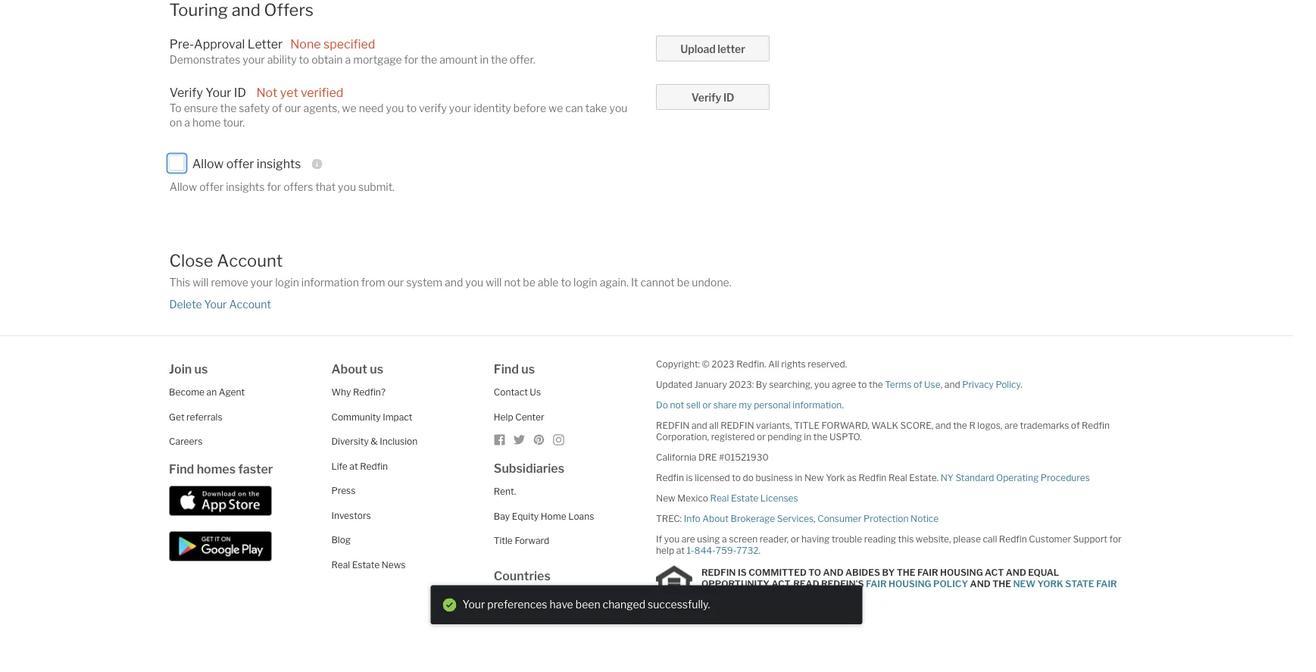 Task type: locate. For each thing, give the bounding box(es) containing it.
a inside pre-approval letter none specified demonstrates your ability to obtain a mortgage for the amount in the offer.
[[345, 53, 351, 66]]

have
[[550, 598, 573, 611]]

at left 1-
[[676, 545, 685, 556]]

find up contact
[[494, 362, 519, 376]]

1 horizontal spatial of
[[914, 379, 922, 390]]

1-
[[687, 545, 694, 556]]

redfin up the opportunity
[[702, 567, 736, 578]]

2 horizontal spatial us
[[521, 362, 535, 376]]

2 horizontal spatial for
[[1110, 534, 1122, 545]]

2 horizontal spatial housing
[[940, 567, 983, 578]]

1 vertical spatial real
[[710, 493, 729, 504]]

your preferences have been changed successfully. section
[[431, 585, 863, 624]]

careers
[[169, 436, 203, 447]]

california
[[656, 452, 697, 463]]

about up why
[[331, 362, 367, 376]]

diversity & inclusion button
[[331, 436, 418, 447]]

information for account
[[301, 276, 359, 289]]

for right 'support'
[[1110, 534, 1122, 545]]

find homes faster
[[169, 461, 273, 476]]

information inside close account this will remove your login information from our system and you will not be able to login again. it cannot be undone.
[[301, 276, 359, 289]]

1 horizontal spatial us
[[370, 362, 383, 376]]

in right amount
[[480, 53, 489, 66]]

you right take
[[610, 102, 628, 114]]

redfin
[[656, 420, 690, 431], [721, 420, 754, 431], [702, 567, 736, 578]]

allow offer insights
[[192, 156, 301, 171]]

housing down the opportunity
[[702, 589, 744, 600]]

reader,
[[760, 534, 789, 545]]

your
[[206, 85, 231, 100], [204, 298, 227, 311], [463, 598, 485, 611]]

0 horizontal spatial are
[[682, 534, 695, 545]]

to inside pre-approval letter none specified demonstrates your ability to obtain a mortgage for the amount in the offer.
[[299, 53, 309, 66]]

been
[[576, 598, 601, 611]]

0 vertical spatial ,
[[941, 379, 943, 390]]

copyright:
[[656, 359, 700, 370]]

1 horizontal spatial we
[[549, 102, 563, 114]]

the inside 'redfin is committed to and abides by the fair housing act and equal opportunity act. read redfin's'
[[897, 567, 916, 578]]

canada link
[[494, 612, 544, 623]]

allow down on
[[170, 181, 197, 194]]

or down variants,
[[757, 431, 766, 442]]

1 horizontal spatial id
[[723, 91, 734, 104]]

or down services
[[791, 534, 800, 545]]

1 vertical spatial ,
[[814, 513, 816, 524]]

2 vertical spatial real
[[331, 559, 350, 570]]

2 vertical spatial for
[[1110, 534, 1122, 545]]

your
[[243, 53, 265, 66], [449, 102, 471, 114], [251, 276, 273, 289]]

844-
[[694, 545, 716, 556]]

0 vertical spatial new
[[805, 472, 824, 483]]

0 vertical spatial not
[[504, 276, 521, 289]]

diversity & inclusion
[[331, 436, 418, 447]]

our down yet
[[285, 102, 301, 114]]

1 horizontal spatial at
[[676, 545, 685, 556]]

1 vertical spatial allow
[[170, 181, 197, 194]]

or inside redfin and all redfin variants, title forward, walk score, and the r logos, are trademarks of redfin corporation, registered or pending in the uspto.
[[757, 431, 766, 442]]

. right "privacy"
[[1021, 379, 1023, 390]]

0 vertical spatial find
[[494, 362, 519, 376]]

walk
[[871, 420, 899, 431]]

in right business
[[795, 472, 803, 483]]

need
[[359, 102, 384, 114]]

0 vertical spatial in
[[480, 53, 489, 66]]

offer.
[[510, 53, 535, 66]]

account
[[217, 250, 283, 271], [229, 298, 271, 311]]

id down letter
[[723, 91, 734, 104]]

housing inside new york state fair housing notice
[[702, 589, 744, 600]]

will left "able"
[[486, 276, 502, 289]]

the
[[421, 53, 437, 66], [491, 53, 508, 66], [220, 102, 237, 114], [869, 379, 883, 390], [953, 420, 967, 431], [814, 431, 828, 442]]

, up having
[[814, 513, 816, 524]]

this
[[169, 276, 190, 289]]

us up us
[[521, 362, 535, 376]]

rent.
[[494, 486, 516, 497]]

your for delete
[[204, 298, 227, 311]]

trec:
[[656, 513, 682, 524]]

login left again.
[[574, 276, 598, 289]]

of left use
[[914, 379, 922, 390]]

or
[[703, 400, 711, 410], [757, 431, 766, 442], [791, 534, 800, 545]]

1 us from the left
[[194, 362, 208, 376]]

0 horizontal spatial or
[[703, 400, 711, 410]]

as
[[847, 472, 857, 483]]

do not sell or share my personal information .
[[656, 400, 844, 410]]

january
[[695, 379, 727, 390]]

3 us from the left
[[521, 362, 535, 376]]

you right 'if'
[[664, 534, 680, 545]]

1 horizontal spatial information
[[793, 400, 842, 410]]

and down act
[[970, 578, 991, 589]]

reading
[[864, 534, 896, 545]]

and up new
[[1006, 567, 1027, 578]]

id up safety
[[234, 85, 246, 100]]

not left "able"
[[504, 276, 521, 289]]

to left do
[[732, 472, 741, 483]]

you right the system
[[465, 276, 484, 289]]

0 horizontal spatial fair
[[866, 578, 887, 589]]

we left "can"
[[549, 102, 563, 114]]

be left "able"
[[523, 276, 536, 289]]

verified
[[301, 85, 343, 100]]

the up "tour."
[[220, 102, 237, 114]]

opportunity
[[702, 578, 770, 589]]

a inside if you are using a screen reader, or having trouble reading this website, please call redfin customer support for help at
[[722, 534, 727, 545]]

blog
[[331, 534, 351, 545]]

0 vertical spatial at
[[350, 460, 358, 471]]

brokerage
[[731, 513, 775, 524]]

letter
[[718, 43, 745, 56]]

. down agree
[[842, 400, 844, 410]]

variants,
[[756, 420, 792, 431]]

0 vertical spatial your
[[243, 53, 265, 66]]

redfin right call
[[999, 534, 1027, 545]]

1 horizontal spatial verify
[[692, 91, 721, 104]]

insights
[[257, 156, 301, 171], [226, 181, 265, 194]]

your inside to ensure the safety of our agents, we need you to verify your identity before we can take you on a home tour.
[[449, 102, 471, 114]]

0 horizontal spatial our
[[285, 102, 301, 114]]

us right join
[[194, 362, 208, 376]]

get
[[169, 411, 185, 422]]

in down title on the bottom
[[804, 431, 812, 442]]

redfin
[[1082, 420, 1110, 431], [360, 460, 388, 471], [656, 472, 684, 483], [859, 472, 887, 483], [999, 534, 1027, 545]]

specified
[[324, 36, 375, 51]]

the left 'r'
[[953, 420, 967, 431]]

login
[[275, 276, 299, 289], [574, 276, 598, 289]]

the up fair housing policy link
[[897, 567, 916, 578]]

2 us from the left
[[370, 362, 383, 376]]

0 vertical spatial account
[[217, 250, 283, 271]]

verify for verify id
[[692, 91, 721, 104]]

your down letter
[[243, 53, 265, 66]]

.
[[1021, 379, 1023, 390], [842, 400, 844, 410], [759, 545, 761, 556], [781, 589, 783, 600]]

for inside if you are using a screen reader, or having trouble reading this website, please call redfin customer support for help at
[[1110, 534, 1122, 545]]

can
[[565, 102, 583, 114]]

protection
[[864, 513, 909, 524]]

fair inside new york state fair housing notice
[[1096, 578, 1117, 589]]

1 vertical spatial are
[[682, 534, 695, 545]]

information up title on the bottom
[[793, 400, 842, 410]]

2 we from the left
[[549, 102, 563, 114]]

1 vertical spatial of
[[914, 379, 922, 390]]

offer down allow offer insights in the top of the page
[[199, 181, 224, 194]]

and up redfin's
[[823, 567, 844, 578]]

1 horizontal spatial about
[[703, 513, 729, 524]]

are right logos,
[[1005, 420, 1018, 431]]

2 horizontal spatial or
[[791, 534, 800, 545]]

become an agent button
[[169, 387, 245, 398]]

2 horizontal spatial of
[[1071, 420, 1080, 431]]

0 horizontal spatial information
[[301, 276, 359, 289]]

your right verify
[[449, 102, 471, 114]]

find down careers
[[169, 461, 194, 476]]

our right "from"
[[387, 276, 404, 289]]

be right cannot
[[677, 276, 690, 289]]

new left york
[[805, 472, 824, 483]]

1 horizontal spatial or
[[757, 431, 766, 442]]

verify up 'to'
[[170, 85, 203, 100]]

about up using
[[703, 513, 729, 524]]

1 vertical spatial or
[[757, 431, 766, 442]]

and
[[823, 567, 844, 578], [1006, 567, 1027, 578], [970, 578, 991, 589]]

1 horizontal spatial be
[[677, 276, 690, 289]]

operating
[[996, 472, 1039, 483]]

your inside pre-approval letter none specified demonstrates your ability to obtain a mortgage for the amount in the offer.
[[243, 53, 265, 66]]

1 vertical spatial your
[[449, 102, 471, 114]]

fair housing policy and the
[[866, 578, 1013, 589]]

homes
[[197, 461, 236, 476]]

estate down do
[[731, 493, 759, 504]]

new up trec:
[[656, 493, 676, 504]]

0 horizontal spatial the
[[897, 567, 916, 578]]

take
[[585, 102, 607, 114]]

agents,
[[303, 102, 340, 114]]

a up 1-844-759-7732 .
[[722, 534, 727, 545]]

0 horizontal spatial for
[[267, 181, 281, 194]]

2 vertical spatial your
[[463, 598, 485, 611]]

0 horizontal spatial housing
[[702, 589, 744, 600]]

1 vertical spatial insights
[[226, 181, 265, 194]]

2 horizontal spatial and
[[1006, 567, 1027, 578]]

to right "able"
[[561, 276, 571, 289]]

our inside close account this will remove your login information from our system and you will not be able to login again. it cannot be undone.
[[387, 276, 404, 289]]

submit.
[[358, 181, 395, 194]]

redfin right trademarks
[[1082, 420, 1110, 431]]

download the redfin app from the google play store image
[[169, 531, 272, 561]]

2 login from the left
[[574, 276, 598, 289]]

1 will from the left
[[193, 276, 209, 289]]

fair right state
[[1096, 578, 1117, 589]]

for right mortgage
[[404, 53, 419, 66]]

not
[[256, 85, 278, 100]]

tour.
[[223, 116, 245, 129]]

2 vertical spatial a
[[722, 534, 727, 545]]

0 horizontal spatial not
[[504, 276, 521, 289]]

will right this at the top of page
[[193, 276, 209, 289]]

real down blog button
[[331, 559, 350, 570]]

do
[[743, 472, 754, 483]]

services
[[777, 513, 814, 524]]

to left verify
[[406, 102, 417, 114]]

housing inside 'redfin is committed to and abides by the fair housing act and equal opportunity act. read redfin's'
[[940, 567, 983, 578]]

and
[[445, 276, 463, 289], [945, 379, 960, 390], [692, 420, 707, 431], [936, 420, 951, 431]]

1 horizontal spatial the
[[993, 578, 1011, 589]]

1 horizontal spatial our
[[387, 276, 404, 289]]

we left need
[[342, 102, 357, 114]]

1 horizontal spatial a
[[345, 53, 351, 66]]

1 vertical spatial our
[[387, 276, 404, 289]]

impact
[[383, 411, 413, 422]]

pre-approval letter none specified demonstrates your ability to obtain a mortgage for the amount in the offer.
[[170, 36, 535, 66]]

the left terms
[[869, 379, 883, 390]]

2023:
[[729, 379, 754, 390]]

your up ensure
[[206, 85, 231, 100]]

0 horizontal spatial a
[[184, 116, 190, 129]]

0 vertical spatial of
[[272, 102, 282, 114]]

2 horizontal spatial a
[[722, 534, 727, 545]]

licenses
[[761, 493, 798, 504]]

1 horizontal spatial not
[[670, 400, 684, 410]]

0 vertical spatial offer
[[226, 156, 254, 171]]

you down reserved.
[[814, 379, 830, 390]]

your for verify
[[206, 85, 231, 100]]

share
[[713, 400, 737, 410]]

1 horizontal spatial in
[[795, 472, 803, 483]]

a right on
[[184, 116, 190, 129]]

759-
[[716, 545, 737, 556]]

1 horizontal spatial fair
[[917, 567, 938, 578]]

to ensure the safety of our agents, we need you to verify your identity before we can take you on a home tour.
[[170, 102, 628, 129]]

new mexico real estate licenses
[[656, 493, 798, 504]]

your down remove
[[204, 298, 227, 311]]

0 vertical spatial allow
[[192, 156, 224, 171]]

why redfin?
[[331, 387, 386, 398]]

you right that
[[338, 181, 356, 194]]

1 horizontal spatial housing
[[889, 578, 932, 589]]

2 will from the left
[[486, 276, 502, 289]]

ensure
[[184, 102, 218, 114]]

a down specified
[[345, 53, 351, 66]]

redfin inside redfin and all redfin variants, title forward, walk score, and the r logos, are trademarks of redfin corporation, registered or pending in the uspto.
[[1082, 420, 1110, 431]]

redfin left is
[[656, 472, 684, 483]]

fair up fair housing policy link
[[917, 567, 938, 578]]

you inside close account this will remove your login information from our system and you will not be able to login again. it cannot be undone.
[[465, 276, 484, 289]]

your left us flag icon
[[463, 598, 485, 611]]

screen
[[729, 534, 758, 545]]

housing up policy
[[940, 567, 983, 578]]

you
[[386, 102, 404, 114], [610, 102, 628, 114], [338, 181, 356, 194], [465, 276, 484, 289], [814, 379, 830, 390], [664, 534, 680, 545]]

0 vertical spatial real
[[889, 472, 907, 483]]

1 vertical spatial at
[[676, 545, 685, 556]]

redfin down &
[[360, 460, 388, 471]]

1 vertical spatial find
[[169, 461, 194, 476]]

, left "privacy"
[[941, 379, 943, 390]]

0 vertical spatial estate
[[731, 493, 759, 504]]

real estate news
[[331, 559, 406, 570]]

download the redfin app on the apple app store image
[[169, 485, 272, 516]]

redfin for is
[[702, 567, 736, 578]]

1 horizontal spatial login
[[574, 276, 598, 289]]

for left offers
[[267, 181, 281, 194]]

if
[[656, 534, 662, 545]]

dre
[[699, 452, 717, 463]]

1 horizontal spatial are
[[1005, 420, 1018, 431]]

1 vertical spatial account
[[229, 298, 271, 311]]

insights for allow offer insights
[[257, 156, 301, 171]]

for
[[404, 53, 419, 66], [267, 181, 281, 194], [1110, 534, 1122, 545]]

0 vertical spatial about
[[331, 362, 367, 376]]

for inside pre-approval letter none specified demonstrates your ability to obtain a mortgage for the amount in the offer.
[[404, 53, 419, 66]]

verify inside button
[[692, 91, 721, 104]]

1 horizontal spatial estate
[[731, 493, 759, 504]]

0 horizontal spatial find
[[169, 461, 194, 476]]

1 vertical spatial offer
[[199, 181, 224, 194]]

1 vertical spatial new
[[656, 493, 676, 504]]

community impact button
[[331, 411, 413, 422]]

support
[[1073, 534, 1108, 545]]

1 login from the left
[[275, 276, 299, 289]]

us up redfin?
[[370, 362, 383, 376]]

policy
[[933, 578, 968, 589]]

1 be from the left
[[523, 276, 536, 289]]

0 vertical spatial information
[[301, 276, 359, 289]]

0 horizontal spatial about
[[331, 362, 367, 376]]

redfin for and
[[656, 420, 690, 431]]

or right sell
[[703, 400, 711, 410]]

the down act
[[993, 578, 1011, 589]]

in inside pre-approval letter none specified demonstrates your ability to obtain a mortgage for the amount in the offer.
[[480, 53, 489, 66]]

in
[[480, 53, 489, 66], [804, 431, 812, 442], [795, 472, 803, 483]]

2 vertical spatial your
[[251, 276, 273, 289]]

real left estate.
[[889, 472, 907, 483]]

use
[[924, 379, 941, 390]]

0 horizontal spatial in
[[480, 53, 489, 66]]

are up 1-
[[682, 534, 695, 545]]

1 horizontal spatial ,
[[941, 379, 943, 390]]

referrals
[[186, 411, 222, 422]]

real down licensed
[[710, 493, 729, 504]]

0 vertical spatial a
[[345, 53, 351, 66]]

0 horizontal spatial will
[[193, 276, 209, 289]]

standard
[[956, 472, 994, 483]]

login right remove
[[275, 276, 299, 289]]

at right life
[[350, 460, 358, 471]]

0 horizontal spatial offer
[[199, 181, 224, 194]]

redfin's
[[821, 578, 864, 589]]

are inside if you are using a screen reader, or having trouble reading this website, please call redfin customer support for help at
[[682, 534, 695, 545]]

0 horizontal spatial ,
[[814, 513, 816, 524]]

not inside close account this will remove your login information from our system and you will not be able to login again. it cannot be undone.
[[504, 276, 521, 289]]

1 vertical spatial your
[[204, 298, 227, 311]]

to
[[299, 53, 309, 66], [406, 102, 417, 114], [561, 276, 571, 289], [858, 379, 867, 390], [732, 472, 741, 483]]

insights down allow offer insights in the top of the page
[[226, 181, 265, 194]]

insights up allow offer insights for offers that you submit.
[[257, 156, 301, 171]]

redfin inside if you are using a screen reader, or having trouble reading this website, please call redfin customer support for help at
[[999, 534, 1027, 545]]

account up remove
[[217, 250, 283, 271]]

information left "from"
[[301, 276, 359, 289]]

not yet verified
[[256, 85, 343, 100]]

bay equity home loans
[[494, 511, 594, 521]]

not right do
[[670, 400, 684, 410]]

redfin inside 'redfin is committed to and abides by the fair housing act and equal opportunity act. read redfin's'
[[702, 567, 736, 578]]

0 horizontal spatial login
[[275, 276, 299, 289]]

1 horizontal spatial offer
[[226, 156, 254, 171]]

,
[[941, 379, 943, 390], [814, 513, 816, 524]]

allow for allow offer insights for offers that you submit.
[[170, 181, 197, 194]]

and right the system
[[445, 276, 463, 289]]

find us
[[494, 362, 535, 376]]

of right trademarks
[[1071, 420, 1080, 431]]

0 horizontal spatial of
[[272, 102, 282, 114]]

1 vertical spatial in
[[804, 431, 812, 442]]

a inside to ensure the safety of our agents, we need you to verify your identity before we can take you on a home tour.
[[184, 116, 190, 129]]

reserved.
[[808, 359, 847, 370]]

0 vertical spatial your
[[206, 85, 231, 100]]

your right remove
[[251, 276, 273, 289]]

0 horizontal spatial verify
[[170, 85, 203, 100]]

of down not
[[272, 102, 282, 114]]

1 horizontal spatial will
[[486, 276, 502, 289]]

0 vertical spatial insights
[[257, 156, 301, 171]]

housing
[[940, 567, 983, 578], [889, 578, 932, 589], [702, 589, 744, 600]]

community
[[331, 411, 381, 422]]

2 vertical spatial or
[[791, 534, 800, 545]]



Task type: describe. For each thing, give the bounding box(es) containing it.
diversity
[[331, 436, 369, 447]]

fair inside 'redfin is committed to and abides by the fair housing act and equal opportunity act. read redfin's'
[[917, 567, 938, 578]]

having
[[802, 534, 830, 545]]

redfin right 'as'
[[859, 472, 887, 483]]

to inside close account this will remove your login information from our system and you will not be able to login again. it cannot be undone.
[[561, 276, 571, 289]]

score,
[[900, 420, 934, 431]]

and right score,
[[936, 420, 951, 431]]

0 horizontal spatial at
[[350, 460, 358, 471]]

at inside if you are using a screen reader, or having trouble reading this website, please call redfin customer support for help at
[[676, 545, 685, 556]]

procedures
[[1041, 472, 1090, 483]]

abides
[[846, 567, 880, 578]]

us flag image
[[494, 596, 509, 603]]

this
[[898, 534, 914, 545]]

cannot
[[641, 276, 675, 289]]

information for not
[[793, 400, 842, 410]]

inclusion
[[380, 436, 418, 447]]

become an agent
[[169, 387, 245, 398]]

forward,
[[822, 420, 869, 431]]

letter
[[248, 36, 283, 51]]

insights for allow offer insights for offers that you submit.
[[226, 181, 265, 194]]

loans
[[568, 511, 594, 521]]

find for find us
[[494, 362, 519, 376]]

identity
[[474, 102, 511, 114]]

system
[[406, 276, 443, 289]]

of inside redfin and all redfin variants, title forward, walk score, and the r logos, are trademarks of redfin corporation, registered or pending in the uspto.
[[1071, 420, 1080, 431]]

mortgage
[[353, 53, 402, 66]]

estate.
[[909, 472, 939, 483]]

account inside close account this will remove your login information from our system and you will not be able to login again. it cannot be undone.
[[217, 250, 283, 271]]

the left amount
[[421, 53, 437, 66]]

new york state fair housing notice link
[[702, 578, 1117, 600]]

redfin pinterest image
[[533, 434, 545, 446]]

1-844-759-7732 .
[[687, 545, 761, 556]]

info
[[684, 513, 701, 524]]

if you are using a screen reader, or having trouble reading this website, please call redfin customer support for help at
[[656, 534, 1122, 556]]

us for about us
[[370, 362, 383, 376]]

and left all
[[692, 420, 707, 431]]

2 be from the left
[[677, 276, 690, 289]]

notice
[[746, 589, 781, 600]]

and right use
[[945, 379, 960, 390]]

do not sell or share my personal information link
[[656, 400, 842, 410]]

trademarks
[[1020, 420, 1069, 431]]

please
[[953, 534, 981, 545]]

agree
[[832, 379, 856, 390]]

countries
[[494, 568, 551, 583]]

about us
[[331, 362, 383, 376]]

an
[[207, 387, 217, 398]]

1 horizontal spatial real
[[710, 493, 729, 504]]

yet
[[280, 85, 298, 100]]

redfin up registered
[[721, 420, 754, 431]]

canadian flag image
[[494, 614, 509, 622]]

&
[[371, 436, 378, 447]]

you inside if you are using a screen reader, or having trouble reading this website, please call redfin customer support for help at
[[664, 534, 680, 545]]

us for find us
[[521, 362, 535, 376]]

1 vertical spatial estate
[[352, 559, 380, 570]]

. down reader, at bottom
[[759, 545, 761, 556]]

our inside to ensure the safety of our agents, we need you to verify your identity before we can take you on a home tour.
[[285, 102, 301, 114]]

the inside to ensure the safety of our agents, we need you to verify your identity before we can take you on a home tour.
[[220, 102, 237, 114]]

2 vertical spatial in
[[795, 472, 803, 483]]

equity
[[512, 511, 539, 521]]

equal housing opportunity image
[[656, 565, 693, 602]]

customer
[[1029, 534, 1071, 545]]

offer for allow offer insights
[[226, 156, 254, 171]]

searching,
[[769, 379, 813, 390]]

delete your account link
[[169, 298, 271, 311]]

offer for allow offer insights for offers that you submit.
[[199, 181, 224, 194]]

us for join us
[[194, 362, 208, 376]]

by
[[882, 567, 895, 578]]

amount
[[440, 53, 478, 66]]

rent. button
[[494, 486, 516, 497]]

the down title on the bottom
[[814, 431, 828, 442]]

delete your account
[[169, 298, 271, 311]]

0 horizontal spatial new
[[656, 493, 676, 504]]

1-844-759-7732 link
[[687, 545, 759, 556]]

york
[[826, 472, 845, 483]]

to inside to ensure the safety of our agents, we need you to verify your identity before we can take you on a home tour.
[[406, 102, 417, 114]]

in inside redfin and all redfin variants, title forward, walk score, and the r logos, are trademarks of redfin corporation, registered or pending in the uspto.
[[804, 431, 812, 442]]

0 horizontal spatial and
[[823, 567, 844, 578]]

your inside section
[[463, 598, 485, 611]]

join
[[169, 362, 192, 376]]

id inside button
[[723, 91, 734, 104]]

none
[[290, 36, 321, 51]]

ny standard operating procedures link
[[941, 472, 1090, 483]]

act.
[[772, 578, 792, 589]]

0 horizontal spatial id
[[234, 85, 246, 100]]

1 we from the left
[[342, 102, 357, 114]]

registered
[[711, 431, 755, 442]]

your preferences have been changed successfully.
[[463, 598, 710, 611]]

1 vertical spatial for
[[267, 181, 281, 194]]

2 horizontal spatial real
[[889, 472, 907, 483]]

upload letter button
[[656, 35, 770, 61]]

center
[[515, 411, 545, 422]]

0 horizontal spatial real
[[331, 559, 350, 570]]

obtain
[[312, 53, 343, 66]]

to right agree
[[858, 379, 867, 390]]

using
[[697, 534, 720, 545]]

redfin is licensed to do business in new york as redfin real estate. ny standard operating procedures
[[656, 472, 1090, 483]]

do
[[656, 400, 668, 410]]

fair housing policy link
[[866, 578, 968, 589]]

1 horizontal spatial new
[[805, 472, 824, 483]]

consumer
[[818, 513, 862, 524]]

verify id
[[692, 91, 734, 104]]

undone.
[[692, 276, 732, 289]]

is
[[738, 567, 747, 578]]

0 vertical spatial or
[[703, 400, 711, 410]]

find for find homes faster
[[169, 461, 194, 476]]

title
[[794, 420, 820, 431]]

allow offer insights for offers that you submit.
[[170, 181, 395, 194]]

preferences
[[487, 598, 547, 611]]

redfin twitter image
[[513, 434, 526, 446]]

contact us
[[494, 387, 541, 398]]

notice
[[911, 513, 939, 524]]

life at redfin
[[331, 460, 388, 471]]

allow for allow offer insights
[[192, 156, 224, 171]]

redfin instagram image
[[553, 434, 565, 446]]

pending
[[768, 431, 802, 442]]

©
[[702, 359, 710, 370]]

act
[[985, 567, 1004, 578]]

the left offer.
[[491, 53, 508, 66]]

and inside close account this will remove your login information from our system and you will not be able to login again. it cannot be undone.
[[445, 276, 463, 289]]

real estate news button
[[331, 559, 406, 570]]

. down act.
[[781, 589, 783, 600]]

of inside to ensure the safety of our agents, we need you to verify your identity before we can take you on a home tour.
[[272, 102, 282, 114]]

verify your id
[[170, 85, 246, 100]]

you right need
[[386, 102, 404, 114]]

1 vertical spatial not
[[670, 400, 684, 410]]

are inside redfin and all redfin variants, title forward, walk score, and the r logos, are trademarks of redfin corporation, registered or pending in the uspto.
[[1005, 420, 1018, 431]]

verify for verify your id
[[170, 85, 203, 100]]

terms
[[885, 379, 912, 390]]

or inside if you are using a screen reader, or having trouble reading this website, please call redfin customer support for help at
[[791, 534, 800, 545]]

redfin facebook image
[[494, 434, 506, 446]]

your inside close account this will remove your login information from our system and you will not be able to login again. it cannot be undone.
[[251, 276, 273, 289]]

blog button
[[331, 534, 351, 545]]

r
[[969, 420, 976, 431]]

get referrals button
[[169, 411, 222, 422]]

title
[[494, 535, 513, 546]]

1 horizontal spatial and
[[970, 578, 991, 589]]

redfin?
[[353, 387, 386, 398]]

#01521930
[[719, 452, 769, 463]]

investors
[[331, 510, 371, 521]]

close
[[169, 250, 213, 271]]



Task type: vqa. For each thing, say whether or not it's contained in the screenshot.
bottommost bath
no



